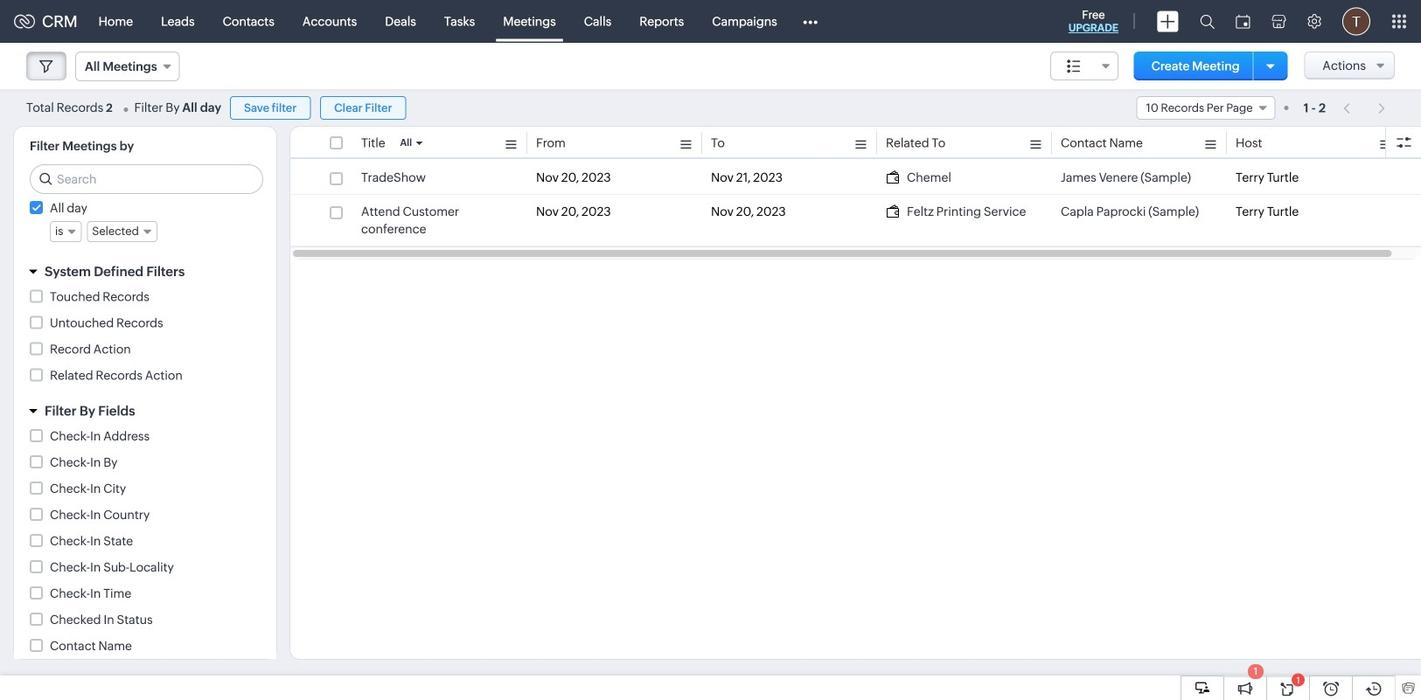 Task type: locate. For each thing, give the bounding box(es) containing it.
row group
[[290, 161, 1421, 247]]

logo image
[[14, 14, 35, 28]]

navigation
[[1335, 95, 1395, 121]]

size image
[[1067, 59, 1081, 74]]

search image
[[1200, 14, 1215, 29]]

create menu image
[[1157, 11, 1179, 32]]

create menu element
[[1147, 0, 1189, 42]]

none field the size
[[1050, 52, 1118, 80]]

calendar image
[[1236, 14, 1251, 28]]

Other Modules field
[[791, 7, 829, 35]]

None field
[[75, 52, 180, 81], [1050, 52, 1118, 80], [1137, 96, 1276, 120], [50, 221, 82, 242], [87, 221, 157, 242], [75, 52, 180, 81], [1137, 96, 1276, 120], [50, 221, 82, 242], [87, 221, 157, 242]]



Task type: vqa. For each thing, say whether or not it's contained in the screenshot.
Sandbox Link
no



Task type: describe. For each thing, give the bounding box(es) containing it.
profile element
[[1332, 0, 1381, 42]]

search element
[[1189, 0, 1225, 43]]

Search text field
[[31, 165, 262, 193]]

profile image
[[1342, 7, 1370, 35]]



